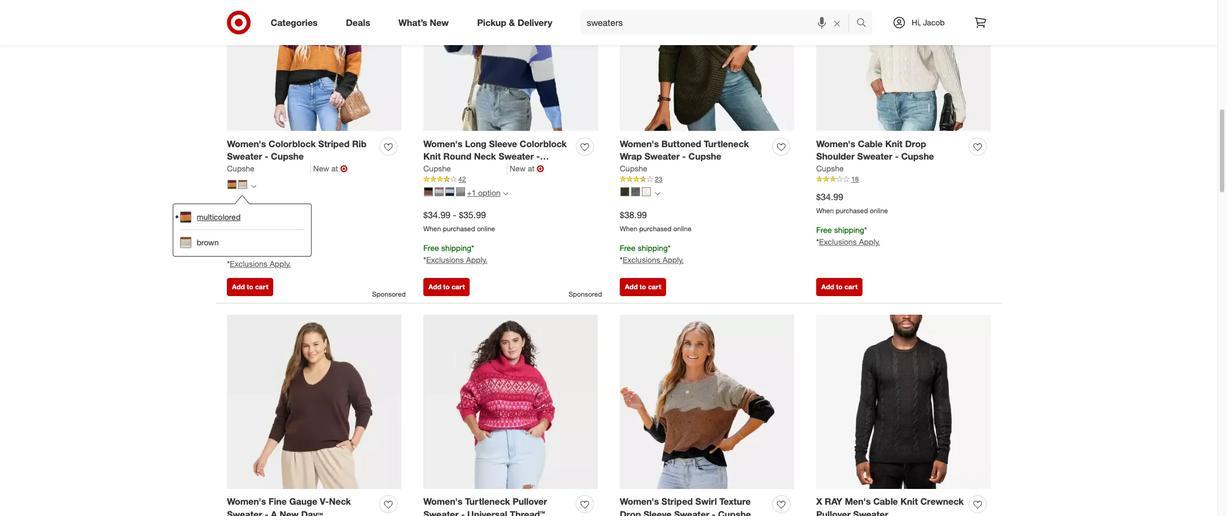 Task type: locate. For each thing, give the bounding box(es) containing it.
free shipping * * exclusions apply. down $34.99 - $35.99 when purchased online
[[424, 243, 488, 265]]

0 horizontal spatial gray image
[[435, 187, 444, 197]]

all colors image right brown image
[[251, 184, 256, 189]]

at
[[331, 164, 338, 174], [528, 164, 535, 174]]

free down $34.99 when purchased online
[[817, 225, 832, 235]]

women's
[[227, 138, 266, 149], [424, 138, 463, 149], [620, 138, 659, 149], [817, 138, 856, 149], [227, 497, 266, 508], [424, 497, 463, 508], [620, 497, 659, 508]]

1 horizontal spatial all colors image
[[655, 191, 660, 196]]

1 horizontal spatial all colors element
[[655, 190, 660, 197]]

all colors element right white icon
[[655, 190, 660, 197]]

1 at from the left
[[331, 164, 338, 174]]

striped left rib
[[318, 138, 350, 149]]

1 horizontal spatial colorblock
[[520, 138, 567, 149]]

multicolored link
[[180, 205, 304, 230]]

turtleneck inside women's buttoned turtleneck wrap sweater - cupshe
[[704, 138, 749, 149]]

cable
[[858, 138, 883, 149], [874, 497, 898, 508]]

brown image
[[238, 180, 247, 189]]

sweater left "universal"
[[424, 509, 459, 517]]

when down brown icon
[[424, 225, 441, 233]]

1 ¬ from the left
[[340, 163, 348, 175]]

42 link
[[424, 175, 598, 185]]

add to cart for $38.99
[[625, 283, 662, 292]]

when down select
[[227, 229, 245, 237]]

women's buttoned turtleneck wrap sweater - cupshe image
[[620, 0, 795, 131], [620, 0, 795, 131]]

$34.99 down the shoulder
[[817, 192, 844, 203]]

- left "universal"
[[461, 509, 465, 517]]

what's new
[[399, 17, 449, 28]]

online down sale
[[281, 229, 299, 237]]

shipping down items
[[245, 247, 275, 257]]

0 vertical spatial pullover
[[513, 497, 547, 508]]

women's colorblock striped rib sweater - cupshe image
[[227, 0, 402, 131], [227, 0, 402, 131]]

cupshe link down wrap on the right top of the page
[[620, 163, 648, 175]]

1 vertical spatial drop
[[620, 509, 641, 517]]

cupshe inside women's striped swirl texture drop sleeve sweater - cupshe
[[718, 509, 751, 517]]

$34.99 when purchased online
[[817, 192, 888, 215]]

online
[[870, 207, 888, 215], [477, 225, 495, 233], [674, 225, 692, 233], [281, 229, 299, 237]]

2 vertical spatial knit
[[901, 497, 918, 508]]

colorblock
[[269, 138, 316, 149], [520, 138, 567, 149]]

0 horizontal spatial sponsored
[[372, 290, 406, 299]]

all colors element
[[251, 183, 256, 189], [655, 190, 660, 197]]

2 add to cart from the left
[[429, 283, 465, 292]]

new up 42 link
[[510, 164, 526, 174]]

- inside women's fine gauge v-neck sweater - a new day™
[[265, 509, 269, 517]]

cart for $34.99 - $35.99
[[452, 283, 465, 292]]

cable up the 18
[[858, 138, 883, 149]]

1 add to cart from the left
[[232, 283, 268, 292]]

0 horizontal spatial $34.99
[[424, 210, 451, 221]]

gray image
[[435, 187, 444, 197], [631, 187, 640, 197]]

sweater up 23
[[645, 151, 680, 162]]

striped left swirl
[[662, 497, 693, 508]]

online down 23 link
[[674, 225, 692, 233]]

striped
[[318, 138, 350, 149], [662, 497, 693, 508]]

3 add from the left
[[625, 283, 638, 292]]

¬
[[340, 163, 348, 175], [537, 163, 544, 175]]

3 add to cart from the left
[[625, 283, 662, 292]]

new at ¬
[[313, 163, 348, 175], [510, 163, 544, 175]]

4 cart from the left
[[845, 283, 858, 292]]

cupshe inside women's cable knit drop shoulder sweater - cupshe
[[902, 151, 935, 162]]

add to cart button
[[227, 279, 274, 297], [424, 279, 470, 297], [620, 279, 667, 297], [817, 279, 863, 297]]

turtleneck
[[704, 138, 749, 149], [465, 497, 510, 508]]

0 horizontal spatial pullover
[[513, 497, 547, 508]]

free shipping * * exclusions apply.
[[817, 225, 881, 247], [424, 243, 488, 265], [620, 243, 684, 265], [227, 247, 291, 269]]

all colors element for the gray image for $38.99
[[655, 190, 660, 197]]

- inside women's buttoned turtleneck wrap sweater - cupshe
[[683, 151, 686, 162]]

4 add to cart button from the left
[[817, 279, 863, 297]]

4 to from the left
[[837, 283, 843, 292]]

0 horizontal spatial sleeve
[[489, 138, 517, 149]]

colorblock inside women's colorblock striped rib sweater - cupshe
[[269, 138, 316, 149]]

all colors element right brown image
[[251, 183, 256, 189]]

deals
[[346, 17, 370, 28]]

knit up 18 link
[[886, 138, 903, 149]]

texture
[[720, 497, 751, 508]]

0 vertical spatial sleeve
[[489, 138, 517, 149]]

shipping down $34.99 - $35.99 when purchased online
[[441, 243, 472, 253]]

x
[[817, 497, 823, 508]]

1 vertical spatial neck
[[329, 497, 351, 508]]

sweater
[[227, 151, 262, 162], [499, 151, 534, 162], [645, 151, 680, 162], [858, 151, 893, 162], [227, 509, 262, 517], [424, 509, 459, 517], [674, 509, 710, 517], [854, 509, 889, 517]]

- left $35.99 at the top left of page
[[453, 210, 457, 221]]

1 horizontal spatial gray image
[[631, 187, 640, 197]]

all colors + 1 more colors element
[[503, 190, 508, 197]]

cart for $38.99
[[648, 283, 662, 292]]

apply.
[[859, 237, 881, 247], [466, 255, 488, 265], [663, 255, 684, 265], [270, 259, 291, 269]]

drop inside women's striped swirl texture drop sleeve sweater - cupshe
[[620, 509, 641, 517]]

sweater left a
[[227, 509, 262, 517]]

2 at from the left
[[528, 164, 535, 174]]

add to cart button for $33.99 - $37.99
[[227, 279, 274, 297]]

turtleneck up "universal"
[[465, 497, 510, 508]]

what's new link
[[389, 10, 463, 35]]

1 horizontal spatial turtleneck
[[704, 138, 749, 149]]

4 add to cart from the left
[[822, 283, 858, 292]]

add for $34.99
[[822, 283, 835, 292]]

x ray men's cable knit crewneck pullover sweater image
[[817, 315, 991, 490], [817, 315, 991, 490]]

women's inside women's striped swirl texture drop sleeve sweater - cupshe
[[620, 497, 659, 508]]

2 colorblock from the left
[[520, 138, 567, 149]]

$34.99 - $35.99 when purchased online
[[424, 210, 495, 233]]

- inside women's cable knit drop shoulder sweater - cupshe
[[895, 151, 899, 162]]

pullover inside x ray men's cable knit crewneck pullover sweater
[[817, 509, 851, 517]]

1 horizontal spatial neck
[[474, 151, 496, 162]]

18
[[852, 175, 859, 184]]

0 vertical spatial turtleneck
[[704, 138, 749, 149]]

0 horizontal spatial at
[[331, 164, 338, 174]]

0 vertical spatial cable
[[858, 138, 883, 149]]

1 vertical spatial all colors element
[[655, 190, 660, 197]]

knit for women's long sleeve colorblock knit round neck sweater - cupshe
[[424, 151, 441, 162]]

$34.99 for -
[[424, 210, 451, 221]]

new
[[430, 17, 449, 28], [313, 164, 329, 174], [510, 164, 526, 174], [280, 509, 299, 517]]

all colors image right white icon
[[655, 191, 660, 196]]

- up 18 link
[[895, 151, 899, 162]]

knit left round
[[424, 151, 441, 162]]

sweater down swirl
[[674, 509, 710, 517]]

shipping down "$38.99 when purchased online"
[[638, 243, 668, 253]]

purchased down the 18
[[836, 207, 868, 215]]

neck down long
[[474, 151, 496, 162]]

pullover inside women's turtleneck pullover sweater - universal thread
[[513, 497, 547, 508]]

0 horizontal spatial ¬
[[340, 163, 348, 175]]

1 add from the left
[[232, 283, 245, 292]]

women's long sleeve colorblock knit round neck sweater - cupshe link
[[424, 138, 572, 175]]

purchased down $35.99 at the top left of page
[[443, 225, 475, 233]]

0 horizontal spatial turtleneck
[[465, 497, 510, 508]]

0 horizontal spatial all colors element
[[251, 183, 256, 189]]

purchased down $38.99
[[640, 225, 672, 233]]

purchased inside $34.99 when purchased online
[[836, 207, 868, 215]]

0 horizontal spatial drop
[[620, 509, 641, 517]]

women's inside women's fine gauge v-neck sweater - a new day™
[[227, 497, 266, 508]]

new down women's colorblock striped rib sweater - cupshe link
[[313, 164, 329, 174]]

1 horizontal spatial $34.99
[[817, 192, 844, 203]]

2 ¬ from the left
[[537, 163, 544, 175]]

women's colorblock striped rib sweater - cupshe
[[227, 138, 367, 162]]

rib
[[352, 138, 367, 149]]

1 vertical spatial turtleneck
[[465, 497, 510, 508]]

0 vertical spatial $34.99
[[817, 192, 844, 203]]

exclusions down $34.99 - $35.99 when purchased online
[[426, 255, 464, 265]]

exclusions apply. link down brown link
[[230, 259, 291, 269]]

1 new at ¬ from the left
[[313, 163, 348, 175]]

- up 42 link
[[537, 151, 540, 162]]

1 to from the left
[[247, 283, 253, 292]]

new at ¬ for striped
[[313, 163, 348, 175]]

exclusions apply. link down "$38.99 when purchased online"
[[623, 255, 684, 265]]

when down $38.99
[[620, 225, 638, 233]]

long
[[465, 138, 487, 149]]

online down $35.99 at the top left of page
[[477, 225, 495, 233]]

0 horizontal spatial new at ¬
[[313, 163, 348, 175]]

women's long sleeve colorblock knit round neck sweater - cupshe image
[[424, 0, 598, 131], [424, 0, 598, 131]]

when
[[817, 207, 834, 215], [424, 225, 441, 233], [620, 225, 638, 233], [227, 229, 245, 237]]

add
[[232, 283, 245, 292], [429, 283, 442, 292], [625, 283, 638, 292], [822, 283, 835, 292]]

new right a
[[280, 509, 299, 517]]

online inside $33.99 - $37.99 select items on sale when purchased online
[[281, 229, 299, 237]]

at up 42 link
[[528, 164, 535, 174]]

all colors image for the green icon
[[655, 191, 660, 196]]

all colors + 1 more colors image
[[503, 191, 508, 196]]

online inside "$38.99 when purchased online"
[[674, 225, 692, 233]]

add to cart
[[232, 283, 268, 292], [429, 283, 465, 292], [625, 283, 662, 292], [822, 283, 858, 292]]

brown image
[[424, 187, 433, 197]]

deals link
[[336, 10, 384, 35]]

knit inside x ray men's cable knit crewneck pullover sweater
[[901, 497, 918, 508]]

women's for women's turtleneck pullover sweater - universal thread
[[424, 497, 463, 508]]

white image
[[642, 187, 651, 197]]

sweater up the 18
[[858, 151, 893, 162]]

0 vertical spatial striped
[[318, 138, 350, 149]]

knit left crewneck
[[901, 497, 918, 508]]

sweater inside women's striped swirl texture drop sleeve sweater - cupshe
[[674, 509, 710, 517]]

- up $37.99
[[265, 151, 269, 162]]

striped inside women's striped swirl texture drop sleeve sweater - cupshe
[[662, 497, 693, 508]]

women's cable knit drop shoulder sweater - cupshe
[[817, 138, 935, 162]]

cable right 'men's'
[[874, 497, 898, 508]]

cupshe link up brown image
[[227, 163, 311, 175]]

1 horizontal spatial pullover
[[817, 509, 851, 517]]

women's inside women's colorblock striped rib sweater - cupshe
[[227, 138, 266, 149]]

women's for women's colorblock striped rib sweater - cupshe
[[227, 138, 266, 149]]

multicolored image
[[228, 180, 237, 189]]

1 sponsored from the left
[[372, 290, 406, 299]]

What can we help you find? suggestions appear below search field
[[580, 10, 860, 35]]

2 to from the left
[[443, 283, 450, 292]]

gray image right brown icon
[[435, 187, 444, 197]]

knit inside the women's long sleeve colorblock knit round neck sweater - cupshe
[[424, 151, 441, 162]]

0 horizontal spatial neck
[[329, 497, 351, 508]]

neck right the gauge
[[329, 497, 351, 508]]

1 colorblock from the left
[[269, 138, 316, 149]]

women's for women's cable knit drop shoulder sweater - cupshe
[[817, 138, 856, 149]]

exclusions apply. link down $34.99 - $35.99 when purchased online
[[426, 255, 488, 265]]

free
[[817, 225, 832, 235], [424, 243, 439, 253], [620, 243, 636, 253], [227, 247, 243, 257]]

to for $38.99
[[640, 283, 646, 292]]

exclusions apply. link
[[819, 237, 881, 247], [426, 255, 488, 265], [623, 255, 684, 265], [230, 259, 291, 269]]

1 horizontal spatial sleeve
[[644, 509, 672, 517]]

dark gray image
[[456, 187, 465, 197]]

1 vertical spatial sleeve
[[644, 509, 672, 517]]

new right what's
[[430, 17, 449, 28]]

2 new at ¬ from the left
[[510, 163, 544, 175]]

shipping down $34.99 when purchased online
[[835, 225, 865, 235]]

cart
[[255, 283, 268, 292], [452, 283, 465, 292], [648, 283, 662, 292], [845, 283, 858, 292]]

women's for women's buttoned turtleneck wrap sweater - cupshe
[[620, 138, 659, 149]]

knit inside women's cable knit drop shoulder sweater - cupshe
[[886, 138, 903, 149]]

buttoned
[[662, 138, 702, 149]]

23
[[655, 175, 663, 184]]

add to cart for $34.99 - $35.99
[[429, 283, 465, 292]]

online inside $34.99 - $35.99 when purchased online
[[477, 225, 495, 233]]

search
[[852, 18, 879, 29]]

sleeve
[[489, 138, 517, 149], [644, 509, 672, 517]]

shipping
[[835, 225, 865, 235], [441, 243, 472, 253], [638, 243, 668, 253], [245, 247, 275, 257]]

exclusions
[[819, 237, 857, 247], [426, 255, 464, 265], [623, 255, 661, 265], [230, 259, 268, 269]]

drop
[[906, 138, 927, 149], [620, 509, 641, 517]]

all colors element for brown image
[[251, 183, 256, 189]]

women's inside the women's long sleeve colorblock knit round neck sweater - cupshe
[[424, 138, 463, 149]]

to for $34.99
[[837, 283, 843, 292]]

gray image right the green icon
[[631, 187, 640, 197]]

cupshe link
[[227, 163, 311, 175], [424, 163, 508, 175], [620, 163, 648, 175], [817, 163, 844, 175]]

when inside $34.99 - $35.99 when purchased online
[[424, 225, 441, 233]]

at for sleeve
[[528, 164, 535, 174]]

at down women's colorblock striped rib sweater - cupshe link
[[331, 164, 338, 174]]

exclusions down $34.99 when purchased online
[[819, 237, 857, 247]]

1 vertical spatial cable
[[874, 497, 898, 508]]

swirl
[[696, 497, 717, 508]]

+1
[[467, 188, 476, 198]]

0 vertical spatial all colors element
[[251, 183, 256, 189]]

cupshe link down the shoulder
[[817, 163, 844, 175]]

0 horizontal spatial all colors image
[[251, 184, 256, 189]]

$33.99 - $37.99 select items on sale when purchased online
[[227, 202, 299, 237]]

women's turtleneck pullover sweater - universal thread™ jacquard image
[[424, 315, 598, 490], [424, 315, 598, 490]]

- inside $34.99 - $35.99 when purchased online
[[453, 210, 457, 221]]

sleeve inside women's striped swirl texture drop sleeve sweater - cupshe
[[644, 509, 672, 517]]

neck inside women's fine gauge v-neck sweater - a new day™
[[329, 497, 351, 508]]

to for $33.99 - $37.99
[[247, 283, 253, 292]]

2 add from the left
[[429, 283, 442, 292]]

women's for women's striped swirl texture drop sleeve sweater - cupshe
[[620, 497, 659, 508]]

sweater up brown image
[[227, 151, 262, 162]]

3 to from the left
[[640, 283, 646, 292]]

*
[[865, 225, 868, 235], [817, 237, 819, 247], [472, 243, 474, 253], [668, 243, 671, 253], [275, 247, 278, 257], [424, 255, 426, 265], [620, 255, 623, 265], [227, 259, 230, 269]]

crewneck
[[921, 497, 964, 508]]

23 link
[[620, 175, 795, 185]]

0 horizontal spatial colorblock
[[269, 138, 316, 149]]

$34.99 inside $34.99 when purchased online
[[817, 192, 844, 203]]

- up items
[[257, 202, 260, 214]]

0 vertical spatial all colors image
[[251, 184, 256, 189]]

1 vertical spatial $34.99
[[424, 210, 451, 221]]

$34.99 down brown icon
[[424, 210, 451, 221]]

v-
[[320, 497, 329, 508]]

-
[[265, 151, 269, 162], [537, 151, 540, 162], [683, 151, 686, 162], [895, 151, 899, 162], [257, 202, 260, 214], [453, 210, 457, 221], [265, 509, 269, 517], [461, 509, 465, 517], [712, 509, 716, 517]]

3 add to cart button from the left
[[620, 279, 667, 297]]

women's inside women's turtleneck pullover sweater - universal thread
[[424, 497, 463, 508]]

online down 18 link
[[870, 207, 888, 215]]

1 add to cart button from the left
[[227, 279, 274, 297]]

cart for $33.99 - $37.99
[[255, 283, 268, 292]]

a
[[271, 509, 277, 517]]

1 vertical spatial all colors image
[[655, 191, 660, 196]]

when down the shoulder
[[817, 207, 834, 215]]

4 add from the left
[[822, 283, 835, 292]]

1 horizontal spatial striped
[[662, 497, 693, 508]]

2 gray image from the left
[[631, 187, 640, 197]]

- inside women's striped swirl texture drop sleeve sweater - cupshe
[[712, 509, 716, 517]]

neck
[[474, 151, 496, 162], [329, 497, 351, 508]]

- down buttoned
[[683, 151, 686, 162]]

$34.99 inside $34.99 - $35.99 when purchased online
[[424, 210, 451, 221]]

1 vertical spatial striped
[[662, 497, 693, 508]]

¬ for rib
[[340, 163, 348, 175]]

1 cart from the left
[[255, 283, 268, 292]]

0 vertical spatial drop
[[906, 138, 927, 149]]

- down swirl
[[712, 509, 716, 517]]

free down $34.99 - $35.99 when purchased online
[[424, 243, 439, 253]]

knit
[[886, 138, 903, 149], [424, 151, 441, 162], [901, 497, 918, 508]]

all colors image
[[251, 184, 256, 189], [655, 191, 660, 196]]

3 cart from the left
[[648, 283, 662, 292]]

sweater down 'men's'
[[854, 509, 889, 517]]

3 cupshe link from the left
[[620, 163, 648, 175]]

1 horizontal spatial drop
[[906, 138, 927, 149]]

women's inside women's cable knit drop shoulder sweater - cupshe
[[817, 138, 856, 149]]

1 horizontal spatial sponsored
[[569, 290, 602, 299]]

purchased down items
[[247, 229, 279, 237]]

sweater up 42 link
[[499, 151, 534, 162]]

1 horizontal spatial new at ¬
[[510, 163, 544, 175]]

2 add to cart button from the left
[[424, 279, 470, 297]]

$34.99
[[817, 192, 844, 203], [424, 210, 451, 221]]

- left a
[[265, 509, 269, 517]]

universal
[[468, 509, 508, 517]]

cupshe
[[271, 151, 304, 162], [689, 151, 722, 162], [902, 151, 935, 162], [227, 164, 255, 174], [424, 164, 457, 175], [424, 164, 451, 174], [620, 164, 648, 174], [817, 164, 844, 174], [718, 509, 751, 517]]

add to cart for $33.99 - $37.99
[[232, 283, 268, 292]]

1 vertical spatial pullover
[[817, 509, 851, 517]]

add for $34.99 - $35.99
[[429, 283, 442, 292]]

cupshe link up 42
[[424, 163, 508, 175]]

turtleneck up 23 link
[[704, 138, 749, 149]]

&
[[509, 17, 515, 28]]

women's fine gauge v-neck sweater - a new day™ image
[[227, 315, 402, 490], [227, 315, 402, 490]]

women's striped swirl texture drop sleeve sweater - cupshe image
[[620, 315, 795, 490], [620, 315, 795, 490]]

1 horizontal spatial at
[[528, 164, 535, 174]]

purchased
[[836, 207, 868, 215], [443, 225, 475, 233], [640, 225, 672, 233], [247, 229, 279, 237]]

women's inside women's buttoned turtleneck wrap sweater - cupshe
[[620, 138, 659, 149]]

0 vertical spatial neck
[[474, 151, 496, 162]]

1 gray image from the left
[[435, 187, 444, 197]]

brown link
[[180, 230, 304, 255]]

0 vertical spatial knit
[[886, 138, 903, 149]]

1 horizontal spatial ¬
[[537, 163, 544, 175]]

1 vertical spatial knit
[[424, 151, 441, 162]]

2 sponsored from the left
[[569, 290, 602, 299]]

when inside $33.99 - $37.99 select items on sale when purchased online
[[227, 229, 245, 237]]

women's cable knit drop shoulder sweater - cupshe image
[[817, 0, 991, 131], [817, 0, 991, 131]]

day™
[[301, 509, 323, 517]]

2 cart from the left
[[452, 283, 465, 292]]

when inside "$38.99 when purchased online"
[[620, 225, 638, 233]]

0 horizontal spatial striped
[[318, 138, 350, 149]]



Task type: vqa. For each thing, say whether or not it's contained in the screenshot.
$34.99's Add to cart
yes



Task type: describe. For each thing, give the bounding box(es) containing it.
apply. down "$38.99 when purchased online"
[[663, 255, 684, 265]]

categories
[[271, 17, 318, 28]]

shoulder
[[817, 151, 855, 162]]

women's for women's fine gauge v-neck sweater - a new day™
[[227, 497, 266, 508]]

on
[[273, 215, 282, 225]]

what's
[[399, 17, 428, 28]]

women's striped swirl texture drop sleeve sweater - cupshe link
[[620, 496, 768, 517]]

sweater inside women's cable knit drop shoulder sweater - cupshe
[[858, 151, 893, 162]]

women's striped swirl texture drop sleeve sweater - cupshe
[[620, 497, 751, 517]]

fine
[[269, 497, 287, 508]]

multicolored
[[197, 212, 241, 222]]

women's buttoned turtleneck wrap sweater - cupshe
[[620, 138, 749, 162]]

women's fine gauge v-neck sweater - a new day™
[[227, 497, 351, 517]]

items
[[252, 215, 271, 225]]

gray image for $38.99
[[631, 187, 640, 197]]

x ray men's cable knit crewneck pullover sweater link
[[817, 496, 965, 517]]

sweater inside women's fine gauge v-neck sweater - a new day™
[[227, 509, 262, 517]]

x ray men's cable knit crewneck pullover sweater
[[817, 497, 964, 517]]

free shipping * * exclusions apply. down items
[[227, 247, 291, 269]]

free down $38.99
[[620, 243, 636, 253]]

sweater inside x ray men's cable knit crewneck pullover sweater
[[854, 509, 889, 517]]

$38.99
[[620, 210, 647, 221]]

colorblock inside the women's long sleeve colorblock knit round neck sweater - cupshe
[[520, 138, 567, 149]]

purchased inside $34.99 - $35.99 when purchased online
[[443, 225, 475, 233]]

sale
[[284, 215, 299, 225]]

apply. down $34.99 - $35.99 when purchased online
[[466, 255, 488, 265]]

men's
[[845, 497, 871, 508]]

drop inside women's cable knit drop shoulder sweater - cupshe
[[906, 138, 927, 149]]

women's colorblock striped rib sweater - cupshe link
[[227, 138, 375, 163]]

gauge
[[289, 497, 317, 508]]

all colors image for 'multicolored' image
[[251, 184, 256, 189]]

add to cart button for $34.99
[[817, 279, 863, 297]]

purchased inside $33.99 - $37.99 select items on sale when purchased online
[[247, 229, 279, 237]]

add to cart button for $38.99
[[620, 279, 667, 297]]

when inside $34.99 when purchased online
[[817, 207, 834, 215]]

sponsored for $33.99 - $37.99
[[372, 290, 406, 299]]

add to cart button for $34.99 - $35.99
[[424, 279, 470, 297]]

ray
[[825, 497, 843, 508]]

hi, jacob
[[912, 18, 945, 27]]

apply. down $34.99 when purchased online
[[859, 237, 881, 247]]

pickup & delivery link
[[468, 10, 567, 35]]

online inside $34.99 when purchased online
[[870, 207, 888, 215]]

+1 option button
[[419, 184, 513, 202]]

option
[[478, 188, 501, 198]]

¬ for colorblock
[[537, 163, 544, 175]]

cable inside x ray men's cable knit crewneck pullover sweater
[[874, 497, 898, 508]]

2 cupshe link from the left
[[424, 163, 508, 175]]

exclusions apply. link down $34.99 when purchased online
[[819, 237, 881, 247]]

4 cupshe link from the left
[[817, 163, 844, 175]]

$38.99 when purchased online
[[620, 210, 692, 233]]

$33.99
[[227, 202, 254, 214]]

brown
[[197, 238, 219, 248]]

18 link
[[817, 175, 991, 185]]

sleeve inside the women's long sleeve colorblock knit round neck sweater - cupshe
[[489, 138, 517, 149]]

to for $34.99 - $35.99
[[443, 283, 450, 292]]

cart for $34.99
[[845, 283, 858, 292]]

cupshe inside the women's long sleeve colorblock knit round neck sweater - cupshe
[[424, 164, 457, 175]]

cable inside women's cable knit drop shoulder sweater - cupshe
[[858, 138, 883, 149]]

at for striped
[[331, 164, 338, 174]]

free shipping * * exclusions apply. down $34.99 when purchased online
[[817, 225, 881, 247]]

sweater inside women's buttoned turtleneck wrap sweater - cupshe
[[645, 151, 680, 162]]

sweater inside women's turtleneck pullover sweater - universal thread
[[424, 509, 459, 517]]

$34.99 for when
[[817, 192, 844, 203]]

1 cupshe link from the left
[[227, 163, 311, 175]]

sweater inside women's colorblock striped rib sweater - cupshe
[[227, 151, 262, 162]]

apply. down brown link
[[270, 259, 291, 269]]

women's turtleneck pullover sweater - universal thread
[[424, 497, 547, 517]]

- inside women's turtleneck pullover sweater - universal thread
[[461, 509, 465, 517]]

$35.99
[[459, 210, 486, 221]]

cupshe inside women's colorblock striped rib sweater - cupshe
[[271, 151, 304, 162]]

add for $38.99
[[625, 283, 638, 292]]

delivery
[[518, 17, 553, 28]]

women's cable knit drop shoulder sweater - cupshe link
[[817, 138, 965, 163]]

add to cart for $34.99
[[822, 283, 858, 292]]

knit for x ray men's cable knit crewneck pullover sweater
[[901, 497, 918, 508]]

women's turtleneck pullover sweater - universal thread link
[[424, 496, 572, 517]]

42
[[459, 175, 466, 184]]

gray image for $34.99
[[435, 187, 444, 197]]

wrap
[[620, 151, 642, 162]]

- inside $33.99 - $37.99 select items on sale when purchased online
[[257, 202, 260, 214]]

categories link
[[261, 10, 332, 35]]

striped inside women's colorblock striped rib sweater - cupshe
[[318, 138, 350, 149]]

cupshe inside women's buttoned turtleneck wrap sweater - cupshe
[[689, 151, 722, 162]]

round
[[443, 151, 472, 162]]

women's long sleeve colorblock knit round neck sweater - cupshe
[[424, 138, 567, 175]]

hi,
[[912, 18, 921, 27]]

- inside the women's long sleeve colorblock knit round neck sweater - cupshe
[[537, 151, 540, 162]]

women's for women's long sleeve colorblock knit round neck sweater - cupshe
[[424, 138, 463, 149]]

pickup & delivery
[[477, 17, 553, 28]]

add for $33.99 - $37.99
[[232, 283, 245, 292]]

free shipping * * exclusions apply. down "$38.99 when purchased online"
[[620, 243, 684, 265]]

green image
[[621, 187, 630, 197]]

$37.99
[[263, 202, 290, 214]]

new at ¬ for sleeve
[[510, 163, 544, 175]]

- inside women's colorblock striped rib sweater - cupshe
[[265, 151, 269, 162]]

exclusions down "$38.99 when purchased online"
[[623, 255, 661, 265]]

turtleneck inside women's turtleneck pullover sweater - universal thread
[[465, 497, 510, 508]]

exclusions down brown link
[[230, 259, 268, 269]]

jacob
[[924, 18, 945, 27]]

women's buttoned turtleneck wrap sweater - cupshe link
[[620, 138, 768, 163]]

sponsored for $34.99 - $35.99
[[569, 290, 602, 299]]

pickup
[[477, 17, 507, 28]]

search button
[[852, 10, 879, 37]]

new inside women's fine gauge v-neck sweater - a new day™
[[280, 509, 299, 517]]

purchased inside "$38.99 when purchased online"
[[640, 225, 672, 233]]

+1 option
[[467, 188, 501, 198]]

select
[[227, 215, 249, 225]]

sweater inside the women's long sleeve colorblock knit round neck sweater - cupshe
[[499, 151, 534, 162]]

neck inside the women's long sleeve colorblock knit round neck sweater - cupshe
[[474, 151, 496, 162]]

women's fine gauge v-neck sweater - a new day™ link
[[227, 496, 375, 517]]

free right brown at the left of the page
[[227, 247, 243, 257]]

blue image
[[446, 187, 455, 197]]



